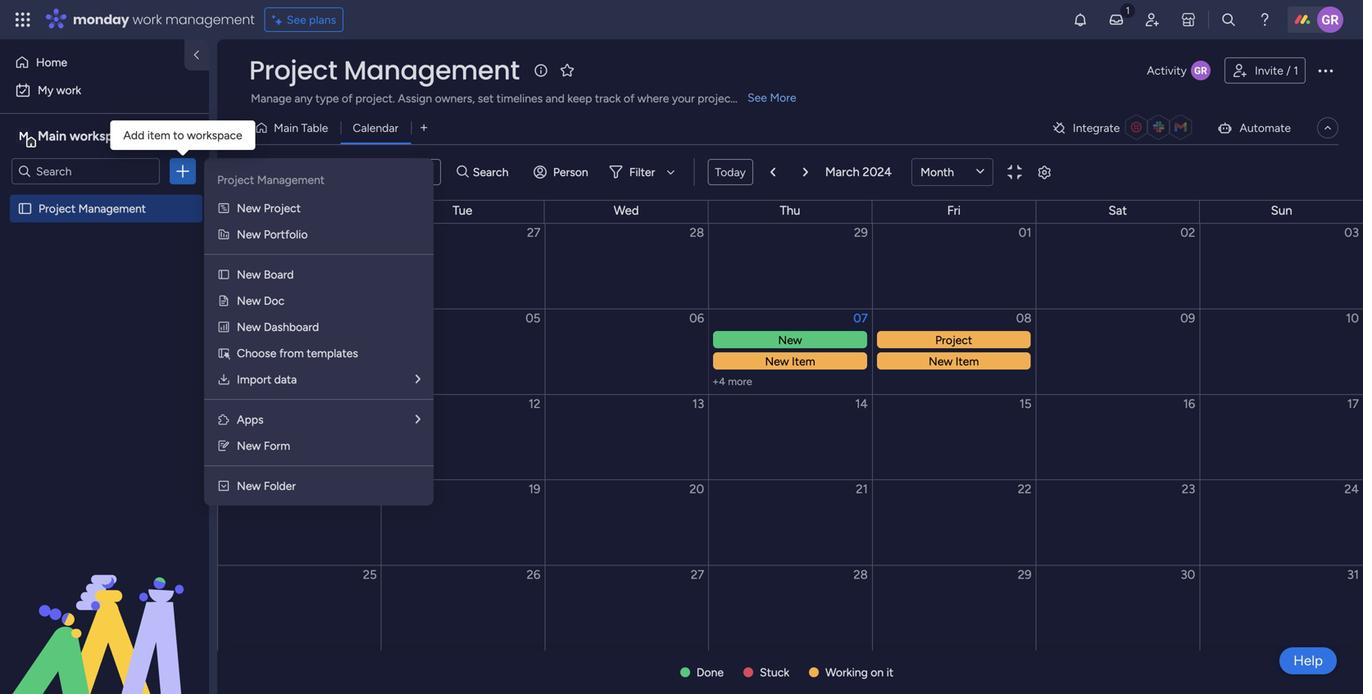 Task type: describe. For each thing, give the bounding box(es) containing it.
stands.
[[738, 91, 774, 105]]

main for main workspace
[[38, 128, 66, 144]]

mon
[[287, 203, 311, 218]]

type
[[316, 91, 339, 105]]

add view image
[[421, 122, 427, 134]]

calendar button
[[341, 115, 411, 141]]

apps image
[[217, 413, 230, 426]]

search everything image
[[1221, 11, 1237, 28]]

arrow down image
[[661, 162, 681, 182]]

manage any type of project. assign owners, set timelines and keep track of where your project stands.
[[251, 91, 774, 105]]

new for new task
[[255, 165, 279, 179]]

monday
[[73, 10, 129, 29]]

my work option
[[10, 77, 199, 103]]

options image
[[1316, 61, 1335, 80]]

new dashboard
[[237, 320, 319, 334]]

main for main table
[[274, 121, 298, 135]]

lottie animation image
[[0, 529, 209, 694]]

1 list arrow image from the left
[[770, 167, 775, 177]]

my
[[38, 83, 53, 97]]

workspace selection element
[[16, 126, 137, 148]]

it
[[887, 666, 894, 680]]

and
[[546, 91, 565, 105]]

assign
[[398, 91, 432, 105]]

new form
[[237, 439, 290, 453]]

see more
[[748, 91, 796, 105]]

today button
[[708, 159, 753, 185]]

new portfolio
[[237, 227, 308, 241]]

work for my
[[56, 83, 81, 97]]

invite
[[1255, 64, 1284, 77]]

project management list box
[[0, 191, 209, 444]]

form
[[264, 439, 290, 453]]

new project image
[[217, 202, 230, 215]]

management inside list box
[[78, 202, 146, 216]]

activity
[[1147, 64, 1187, 77]]

1 of from the left
[[342, 91, 353, 105]]

Project Management field
[[245, 52, 524, 89]]

done
[[697, 666, 724, 680]]

my work
[[38, 83, 81, 97]]

options image
[[175, 163, 191, 180]]

owners,
[[435, 91, 475, 105]]

main workspace
[[38, 128, 134, 144]]

invite / 1 button
[[1225, 57, 1306, 84]]

workspace image
[[16, 127, 32, 145]]

your
[[672, 91, 695, 105]]

notifications image
[[1072, 11, 1089, 28]]

+4 more link
[[712, 375, 871, 388]]

Search field
[[469, 161, 518, 184]]

0 vertical spatial management
[[344, 52, 520, 89]]

2024
[[863, 165, 892, 179]]

new folder image
[[217, 480, 230, 493]]

person
[[553, 165, 588, 179]]

manage
[[251, 91, 292, 105]]

invite / 1
[[1255, 64, 1298, 77]]

item
[[147, 128, 170, 142]]

new project
[[237, 201, 301, 215]]

help image
[[1257, 11, 1273, 28]]

choose from templates image
[[217, 347, 230, 360]]

data
[[274, 373, 297, 386]]

new dashboard image
[[217, 321, 230, 334]]

select product image
[[15, 11, 31, 28]]

any
[[294, 91, 313, 105]]

new task
[[255, 165, 303, 179]]

main table button
[[248, 115, 341, 141]]

month
[[921, 165, 954, 179]]

person button
[[527, 159, 598, 185]]

to
[[173, 128, 184, 142]]

v2 search image
[[457, 163, 469, 181]]

set
[[478, 91, 494, 105]]

2 workspace from the left
[[187, 128, 242, 142]]

collapse board header image
[[1321, 121, 1334, 134]]

home option
[[10, 49, 175, 75]]

service icon image
[[217, 294, 230, 307]]

wed
[[614, 203, 639, 218]]

0 vertical spatial project management
[[249, 52, 520, 89]]

table
[[301, 121, 328, 135]]

add widget button
[[344, 159, 441, 185]]

+4
[[712, 375, 725, 388]]

1 vertical spatial management
[[257, 173, 325, 187]]

new task button
[[248, 159, 309, 185]]

choose from templates
[[237, 346, 358, 360]]

new for new doc
[[237, 294, 261, 308]]

calendar
[[353, 121, 399, 135]]

add to favorites image
[[559, 62, 575, 78]]

1 vertical spatial project management
[[217, 173, 325, 187]]

2 list arrow image from the left
[[803, 167, 808, 177]]

monday marketplace image
[[1180, 11, 1197, 28]]

thu
[[780, 203, 800, 218]]

project management inside list box
[[39, 202, 146, 216]]

Search in workspace field
[[34, 162, 137, 181]]

angle down image
[[317, 166, 325, 178]]

project up any
[[249, 52, 337, 89]]

2 of from the left
[[624, 91, 635, 105]]

see plans button
[[265, 7, 344, 32]]

plans
[[309, 13, 336, 27]]

march
[[825, 165, 860, 179]]

see for see plans
[[287, 13, 306, 27]]

help
[[1294, 652, 1323, 669]]



Task type: vqa. For each thing, say whether or not it's contained in the screenshot.
New task BUTTON
yes



Task type: locate. For each thing, give the bounding box(es) containing it.
1 workspace from the left
[[70, 128, 134, 144]]

see plans
[[287, 13, 336, 27]]

1 vertical spatial see
[[748, 91, 767, 105]]

0 horizontal spatial of
[[342, 91, 353, 105]]

new right the new folder image
[[237, 479, 261, 493]]

doc
[[264, 294, 284, 308]]

add left item
[[123, 128, 144, 142]]

from
[[279, 346, 304, 360]]

new right "form" 'image'
[[237, 439, 261, 453]]

dashboard
[[264, 320, 319, 334]]

see more link
[[746, 89, 798, 106]]

new for new folder
[[237, 479, 261, 493]]

new right new dashboard 'image' on the top of the page
[[237, 320, 261, 334]]

my work link
[[10, 77, 199, 103]]

see inside "button"
[[287, 13, 306, 27]]

0 horizontal spatial list arrow image
[[770, 167, 775, 177]]

list arrow image
[[770, 167, 775, 177], [803, 167, 808, 177]]

new for new project
[[237, 201, 261, 215]]

management
[[165, 10, 255, 29]]

portfolio
[[264, 227, 308, 241]]

public board image
[[17, 201, 33, 216]]

workspace right to
[[187, 128, 242, 142]]

1 horizontal spatial add
[[374, 165, 395, 179]]

m
[[19, 129, 29, 143]]

2 list arrow image from the top
[[416, 414, 421, 425]]

see left the more
[[748, 91, 767, 105]]

import data
[[237, 373, 297, 386]]

menu containing project management
[[204, 158, 434, 506]]

project management
[[249, 52, 520, 89], [217, 173, 325, 187], [39, 202, 146, 216]]

menu
[[204, 158, 434, 506]]

1 horizontal spatial see
[[748, 91, 767, 105]]

sat
[[1109, 203, 1127, 218]]

update feed image
[[1108, 11, 1125, 28]]

form image
[[217, 439, 230, 452]]

+4 more
[[712, 375, 752, 388]]

0 horizontal spatial management
[[78, 202, 146, 216]]

project inside project management list box
[[39, 202, 76, 216]]

sun
[[1271, 203, 1292, 218]]

1 horizontal spatial of
[[624, 91, 635, 105]]

new for new dashboard
[[237, 320, 261, 334]]

add for add widget
[[374, 165, 395, 179]]

board
[[264, 268, 294, 282]]

stuck
[[760, 666, 789, 680]]

0 horizontal spatial main
[[38, 128, 66, 144]]

new for new form
[[237, 439, 261, 453]]

0 horizontal spatial workspace
[[70, 128, 134, 144]]

0 horizontal spatial add
[[123, 128, 144, 142]]

templates
[[307, 346, 358, 360]]

project
[[249, 52, 337, 89], [217, 173, 254, 187], [264, 201, 301, 215], [39, 202, 76, 216]]

project right public board icon
[[39, 202, 76, 216]]

see left plans in the top of the page
[[287, 13, 306, 27]]

main inside the workspace selection element
[[38, 128, 66, 144]]

add widget
[[374, 165, 434, 179]]

new right service icon
[[237, 294, 261, 308]]

main right workspace image
[[38, 128, 66, 144]]

new board image
[[217, 268, 230, 281]]

main left table
[[274, 121, 298, 135]]

add for add item to workspace
[[123, 128, 144, 142]]

apps
[[237, 413, 264, 427]]

keep
[[567, 91, 592, 105]]

management down the 'search in workspace' field
[[78, 202, 146, 216]]

tue
[[453, 203, 472, 218]]

filter button
[[603, 159, 681, 185]]

greg robinson image
[[1317, 7, 1343, 33]]

more
[[728, 375, 752, 388]]

new for new board
[[237, 268, 261, 282]]

working on it
[[825, 666, 894, 680]]

new right new project image
[[237, 201, 261, 215]]

workspace inside the workspace selection element
[[70, 128, 134, 144]]

workspace
[[70, 128, 134, 144], [187, 128, 242, 142]]

1 vertical spatial list arrow image
[[416, 414, 421, 425]]

new for new portfolio
[[237, 227, 261, 241]]

0 vertical spatial add
[[123, 128, 144, 142]]

list arrow image
[[416, 373, 421, 385], [416, 414, 421, 425]]

integrate
[[1073, 121, 1120, 135]]

automate button
[[1210, 115, 1298, 141]]

project
[[698, 91, 735, 105]]

main
[[274, 121, 298, 135], [38, 128, 66, 144]]

choose
[[237, 346, 276, 360]]

list arrow image right today button
[[770, 167, 775, 177]]

1 image
[[1121, 1, 1135, 19]]

list arrow image left march
[[803, 167, 808, 177]]

1 vertical spatial add
[[374, 165, 395, 179]]

activity button
[[1140, 57, 1218, 84]]

see for see more
[[748, 91, 767, 105]]

management
[[344, 52, 520, 89], [257, 173, 325, 187], [78, 202, 146, 216]]

new right new portfolio image
[[237, 227, 261, 241]]

1 horizontal spatial main
[[274, 121, 298, 135]]

0 horizontal spatial see
[[287, 13, 306, 27]]

more
[[770, 91, 796, 105]]

project.
[[355, 91, 395, 105]]

home link
[[10, 49, 175, 75]]

project management down the 'search in workspace' field
[[39, 202, 146, 216]]

list arrow image for apps
[[416, 414, 421, 425]]

management up the "mon"
[[257, 173, 325, 187]]

new board
[[237, 268, 294, 282]]

new portfolio image
[[217, 228, 230, 241]]

add item to workspace
[[123, 128, 242, 142]]

working
[[825, 666, 868, 680]]

fri
[[947, 203, 961, 218]]

option
[[0, 194, 209, 197]]

project up portfolio on the left of page
[[264, 201, 301, 215]]

work right "my"
[[56, 83, 81, 97]]

lottie animation element
[[0, 529, 209, 694]]

2 vertical spatial project management
[[39, 202, 146, 216]]

monday work management
[[73, 10, 255, 29]]

0 vertical spatial list arrow image
[[416, 373, 421, 385]]

timelines
[[497, 91, 543, 105]]

help button
[[1280, 648, 1337, 675]]

work
[[132, 10, 162, 29], [56, 83, 81, 97]]

new doc
[[237, 294, 284, 308]]

widget
[[398, 165, 434, 179]]

import data image
[[217, 373, 230, 386]]

1 horizontal spatial workspace
[[187, 128, 242, 142]]

task
[[282, 165, 303, 179]]

add left widget
[[374, 165, 395, 179]]

filter
[[629, 165, 655, 179]]

today
[[715, 165, 746, 179]]

integrate button
[[1045, 111, 1204, 145]]

invite members image
[[1144, 11, 1161, 28]]

2 vertical spatial management
[[78, 202, 146, 216]]

add inside "popup button"
[[374, 165, 395, 179]]

import
[[237, 373, 271, 386]]

0 vertical spatial see
[[287, 13, 306, 27]]

folder
[[264, 479, 296, 493]]

new left task on the top left of page
[[255, 165, 279, 179]]

1 vertical spatial work
[[56, 83, 81, 97]]

main inside main table button
[[274, 121, 298, 135]]

new folder
[[237, 479, 296, 493]]

home
[[36, 55, 67, 69]]

project management up new project
[[217, 173, 325, 187]]

0 vertical spatial work
[[132, 10, 162, 29]]

track
[[595, 91, 621, 105]]

new right new board icon
[[237, 268, 261, 282]]

main table
[[274, 121, 328, 135]]

project management up project.
[[249, 52, 520, 89]]

where
[[637, 91, 669, 105]]

new inside button
[[255, 165, 279, 179]]

1 horizontal spatial list arrow image
[[803, 167, 808, 177]]

of right track
[[624, 91, 635, 105]]

1 horizontal spatial work
[[132, 10, 162, 29]]

1 horizontal spatial management
[[257, 173, 325, 187]]

see
[[287, 13, 306, 27], [748, 91, 767, 105]]

show board description image
[[531, 62, 551, 79]]

1 list arrow image from the top
[[416, 373, 421, 385]]

1
[[1294, 64, 1298, 77]]

workspace up the 'search in workspace' field
[[70, 128, 134, 144]]

work right the monday
[[132, 10, 162, 29]]

0 horizontal spatial work
[[56, 83, 81, 97]]

of right type
[[342, 91, 353, 105]]

automate
[[1240, 121, 1291, 135]]

work inside option
[[56, 83, 81, 97]]

new
[[255, 165, 279, 179], [237, 201, 261, 215], [237, 227, 261, 241], [237, 268, 261, 282], [237, 294, 261, 308], [237, 320, 261, 334], [237, 439, 261, 453], [237, 479, 261, 493]]

work for monday
[[132, 10, 162, 29]]

2 horizontal spatial management
[[344, 52, 520, 89]]

management up assign
[[344, 52, 520, 89]]

march 2024
[[825, 165, 892, 179]]

list arrow image for import data
[[416, 373, 421, 385]]

on
[[871, 666, 884, 680]]

project up new project image
[[217, 173, 254, 187]]



